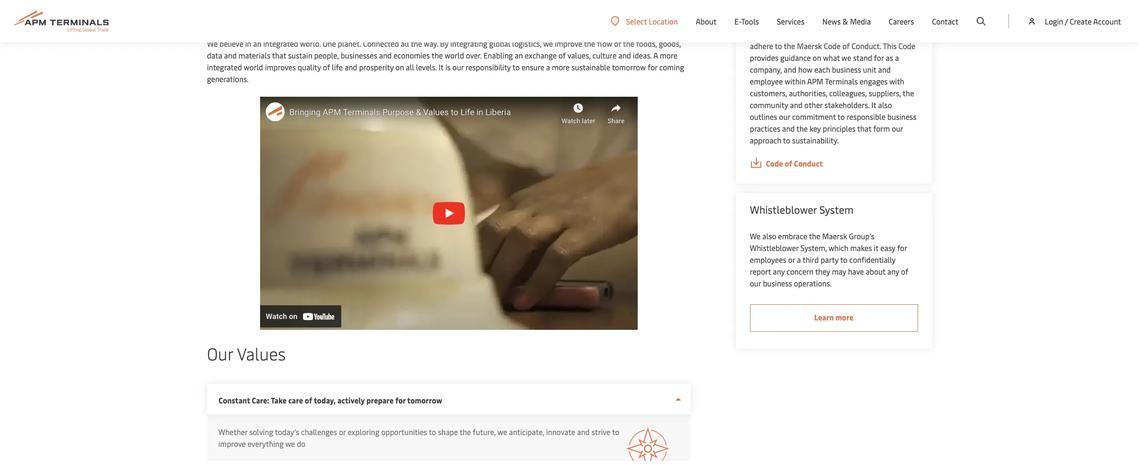 Task type: vqa. For each thing, say whether or not it's contained in the screenshot.
We Also Embrace The Maersk Group'S Whistleblower System, Which Makes It Easy For Employees Or A Third Party To Confidentially Report Any Concern They May Have About Any
no



Task type: describe. For each thing, give the bounding box(es) containing it.
and left ideas.
[[619, 50, 631, 60]]

company,
[[750, 64, 782, 75]]

as
[[750, 29, 758, 39]]

ideas.
[[633, 50, 652, 60]]

materials
[[239, 50, 270, 60]]

of right part
[[776, 29, 783, 39]]

and down connected at the top
[[379, 50, 392, 60]]

system
[[820, 203, 854, 217]]

that inside we believe in an integrated world. one planet. connected all the way. by integrating global logistics, we improve the flow of the foods, goods, data and materials that sustain people, businesses and economies the world over. enabling an exchange of values, culture and ideas. a more integrated world improves quality of life and prosperity on all levels. it is our responsibility to ensure a more sustainable tomorrow for coming generations.
[[272, 50, 286, 60]]

care:
[[252, 395, 269, 406]]

we also embrace the maersk group's whistleblower system, which makes it easy for employees or a third party to confidentially report any concern they may have about any of our business operations.
[[750, 231, 909, 289]]

have
[[848, 266, 864, 277]]

news & media
[[823, 16, 871, 26]]

0 horizontal spatial an
[[253, 38, 261, 49]]

they
[[816, 266, 830, 277]]

improve for the
[[555, 38, 583, 49]]

we for whistleblower system
[[750, 231, 761, 241]]

for up way.
[[415, 7, 436, 30]]

1 horizontal spatial business
[[832, 64, 861, 75]]

part
[[760, 29, 774, 39]]

the down way.
[[432, 50, 443, 60]]

and down authorities,
[[790, 100, 803, 110]]

we right the future,
[[498, 427, 507, 437]]

login
[[1045, 16, 1064, 26]]

we left do
[[286, 439, 295, 449]]

improves
[[265, 62, 296, 72]]

e-tools
[[735, 16, 759, 26]]

opportunities
[[381, 427, 427, 437]]

code right this
[[899, 41, 916, 51]]

on inside we believe in an integrated world. one planet. connected all the way. by integrating global logistics, we improve the flow of the foods, goods, data and materials that sustain people, businesses and economies the world over. enabling an exchange of values, culture and ideas. a more integrated world improves quality of life and prosperity on all levels. it is our responsibility to ensure a more sustainable tomorrow for coming generations.
[[396, 62, 404, 72]]

to up principles
[[838, 111, 845, 122]]

to right adhere
[[775, 41, 782, 51]]

sustainability.
[[792, 135, 839, 145]]

login / create account link
[[1028, 0, 1122, 43]]

our for our values
[[207, 342, 233, 365]]

terminals
[[825, 76, 858, 86]]

0 vertical spatial integrated
[[263, 38, 298, 49]]

confidentially
[[850, 255, 896, 265]]

responsible
[[847, 111, 886, 122]]

maersk for of
[[798, 29, 823, 39]]

future,
[[473, 427, 496, 437]]

our values
[[207, 342, 286, 365]]

learn more
[[815, 312, 854, 323]]

way.
[[424, 38, 438, 49]]

about button
[[696, 0, 717, 43]]

whistleblower system
[[750, 203, 854, 217]]

challenges
[[301, 427, 337, 437]]

a inside as part of the maersk group of companies, we adhere to the maersk code of conduct. this code provides guidance on what we stand for as a company, and how each business unit and employee within apm terminals engages with customers, authorities, colleagues, suppliers, the community and other stakeholders.  it also outlines our commitment to responsible business practices and the key principles that form our approach to sustainability.
[[895, 52, 899, 63]]

1 vertical spatial world
[[445, 50, 464, 60]]

0 vertical spatial world
[[599, 7, 642, 30]]

sustainable
[[572, 62, 611, 72]]

it
[[874, 243, 879, 253]]

our purpose: improving life for all by integrating the world
[[207, 7, 642, 30]]

third
[[803, 255, 819, 265]]

services button
[[777, 0, 805, 43]]

our inside we believe in an integrated world. one planet. connected all the way. by integrating global logistics, we improve the flow of the foods, goods, data and materials that sustain people, businesses and economies the world over. enabling an exchange of values, culture and ideas. a more integrated world improves quality of life and prosperity on all levels. it is our responsibility to ensure a more sustainable tomorrow for coming generations.
[[453, 62, 464, 72]]

and down "as"
[[878, 64, 891, 75]]

actively
[[337, 395, 365, 406]]

today's
[[275, 427, 299, 437]]

the left key
[[797, 123, 808, 134]]

1 horizontal spatial more
[[660, 50, 678, 60]]

innovate
[[546, 427, 576, 437]]

for inside as part of the maersk group of companies, we adhere to the maersk code of conduct. this code provides guidance on what we stand for as a company, and how each business unit and employee within apm terminals engages with customers, authorities, colleagues, suppliers, the community and other stakeholders.  it also outlines our commitment to responsible business practices and the key principles that form our approach to sustainability.
[[874, 52, 884, 63]]

unit
[[863, 64, 877, 75]]

the down services
[[785, 29, 796, 39]]

select location
[[626, 16, 678, 26]]

our inside we also embrace the maersk group's whistleblower system, which makes it easy for employees or a third party to confidentially report any concern they may have about any of our business operations.
[[750, 278, 761, 289]]

values,
[[568, 50, 591, 60]]

improve for everything
[[218, 439, 246, 449]]

colleagues,
[[830, 88, 867, 98]]

purpose:
[[238, 7, 303, 30]]

planet.
[[338, 38, 361, 49]]

practices
[[750, 123, 781, 134]]

also inside as part of the maersk group of companies, we adhere to the maersk code of conduct. this code provides guidance on what we stand for as a company, and how each business unit and employee within apm terminals engages with customers, authorities, colleagues, suppliers, the community and other stakeholders.  it also outlines our commitment to responsible business practices and the key principles that form our approach to sustainability.
[[879, 100, 892, 110]]

life inside we believe in an integrated world. one planet. connected all the way. by integrating global logistics, we improve the flow of the foods, goods, data and materials that sustain people, businesses and economies the world over. enabling an exchange of values, culture and ideas. a more integrated world improves quality of life and prosperity on all levels. it is our responsibility to ensure a more sustainable tomorrow for coming generations.
[[332, 62, 343, 72]]

for inside dropdown button
[[395, 395, 406, 406]]

foods,
[[636, 38, 657, 49]]

1 vertical spatial business
[[888, 111, 917, 122]]

tools
[[741, 16, 759, 26]]

prepare
[[366, 395, 394, 406]]

businesses
[[341, 50, 377, 60]]

0 horizontal spatial integrated
[[207, 62, 242, 72]]

news & media button
[[823, 0, 871, 43]]

stakeholders.
[[825, 100, 870, 110]]

we down careers
[[897, 29, 907, 39]]

today,
[[314, 395, 336, 406]]

1 vertical spatial code of conduct
[[766, 158, 823, 169]]

maersk for system
[[822, 231, 848, 241]]

select
[[626, 16, 647, 26]]

whistleblower inside we also embrace the maersk group's whistleblower system, which makes it easy for employees or a third party to confidentially report any concern they may have about any of our business operations.
[[750, 243, 799, 253]]

believe
[[220, 38, 244, 49]]

select location button
[[611, 16, 678, 26]]

everything
[[248, 439, 284, 449]]

1 vertical spatial conduct
[[794, 158, 823, 169]]

constant care: take care of today, actively prepare for tomorrow
[[218, 395, 442, 406]]

our right the form
[[892, 123, 903, 134]]

guidance
[[781, 52, 811, 63]]

culture
[[593, 50, 617, 60]]

report
[[750, 266, 771, 277]]

levels.
[[416, 62, 437, 72]]

other
[[805, 100, 823, 110]]

quality
[[298, 62, 321, 72]]

and down believe
[[224, 50, 237, 60]]

0 horizontal spatial world
[[244, 62, 263, 72]]

shape
[[438, 427, 458, 437]]

to left "shape"
[[429, 427, 436, 437]]

adhere
[[750, 41, 774, 51]]

makes
[[851, 243, 872, 253]]

create
[[1070, 16, 1092, 26]]

constant
[[218, 395, 250, 406]]

more inside "link"
[[836, 312, 854, 323]]

the up economies
[[411, 38, 422, 49]]

the down with
[[903, 88, 914, 98]]

concern
[[787, 266, 814, 277]]

embrace
[[778, 231, 808, 241]]

the up guidance
[[784, 41, 795, 51]]

is
[[446, 62, 451, 72]]

data
[[207, 50, 222, 60]]

the left foods,
[[623, 38, 635, 49]]

we believe in an integrated world. one planet. connected all the way. by integrating global logistics, we improve the flow of the foods, goods, data and materials that sustain people, businesses and economies the world over. enabling an exchange of values, culture and ideas. a more integrated world improves quality of life and prosperity on all levels. it is our responsibility to ensure a more sustainable tomorrow for coming generations.
[[207, 38, 684, 84]]

of down people,
[[323, 62, 330, 72]]

solving
[[249, 427, 273, 437]]

tomorrow inside we believe in an integrated world. one planet. connected all the way. by integrating global logistics, we improve the flow of the foods, goods, data and materials that sustain people, businesses and economies the world over. enabling an exchange of values, culture and ideas. a more integrated world improves quality of life and prosperity on all levels. it is our responsibility to ensure a more sustainable tomorrow for coming generations.
[[612, 62, 646, 72]]

of inside we also embrace the maersk group's whistleblower system, which makes it easy for employees or a third party to confidentially report any concern they may have about any of our business operations.
[[901, 266, 909, 277]]

whether solving today's challenges or exploring opportunities to shape the future, we anticipate, innovate and strive to improve everything we do
[[218, 427, 620, 449]]

each
[[815, 64, 831, 75]]

this
[[883, 41, 897, 51]]



Task type: locate. For each thing, give the bounding box(es) containing it.
0 vertical spatial improve
[[555, 38, 583, 49]]

customers,
[[750, 88, 787, 98]]

2 vertical spatial all
[[406, 62, 414, 72]]

0 horizontal spatial on
[[396, 62, 404, 72]]

for down a
[[648, 62, 658, 72]]

or inside whether solving today's challenges or exploring opportunities to shape the future, we anticipate, innovate and strive to improve everything we do
[[339, 427, 346, 437]]

more
[[660, 50, 678, 60], [552, 62, 570, 72], [836, 312, 854, 323]]

tomorrow inside dropdown button
[[407, 395, 442, 406]]

to up the may
[[841, 255, 848, 265]]

about
[[866, 266, 886, 277]]

all
[[441, 7, 459, 30], [401, 38, 409, 49], [406, 62, 414, 72]]

also left embrace in the right bottom of the page
[[763, 231, 777, 241]]

0 horizontal spatial more
[[552, 62, 570, 72]]

the up values,
[[570, 7, 595, 30]]

the left "flow"
[[584, 38, 596, 49]]

to inside we believe in an integrated world. one planet. connected all the way. by integrating global logistics, we improve the flow of the foods, goods, data and materials that sustain people, businesses and economies the world over. enabling an exchange of values, culture and ideas. a more integrated world improves quality of life and prosperity on all levels. it is our responsibility to ensure a more sustainable tomorrow for coming generations.
[[513, 62, 520, 72]]

contant care image
[[626, 426, 672, 461]]

which
[[829, 243, 849, 253]]

our right is
[[453, 62, 464, 72]]

as
[[886, 52, 894, 63]]

within
[[785, 76, 806, 86]]

suppliers,
[[869, 88, 901, 98]]

integrating
[[485, 7, 566, 30], [450, 38, 488, 49]]

2 vertical spatial world
[[244, 62, 263, 72]]

to
[[775, 41, 782, 51], [513, 62, 520, 72], [838, 111, 845, 122], [783, 135, 791, 145], [841, 255, 848, 265], [429, 427, 436, 437], [612, 427, 620, 437]]

conduct
[[788, 5, 827, 19], [794, 158, 823, 169]]

code
[[750, 5, 773, 19], [824, 41, 841, 51], [899, 41, 916, 51], [766, 158, 783, 169]]

whistleblower up embrace in the right bottom of the page
[[750, 203, 817, 217]]

0 horizontal spatial it
[[439, 62, 444, 72]]

location
[[649, 16, 678, 26]]

more down values,
[[552, 62, 570, 72]]

to right approach
[[783, 135, 791, 145]]

improve up values,
[[555, 38, 583, 49]]

0 vertical spatial whistleblower
[[750, 203, 817, 217]]

maersk up which
[[822, 231, 848, 241]]

we up employees
[[750, 231, 761, 241]]

conduct down sustainability. at the right top
[[794, 158, 823, 169]]

on down economies
[[396, 62, 404, 72]]

also down suppliers, on the top right of page
[[879, 100, 892, 110]]

0 vertical spatial also
[[879, 100, 892, 110]]

employees
[[750, 255, 787, 265]]

1 vertical spatial also
[[763, 231, 777, 241]]

for right prepare
[[395, 395, 406, 406]]

system,
[[801, 243, 827, 253]]

2 vertical spatial business
[[763, 278, 792, 289]]

of right "flow"
[[614, 38, 622, 49]]

1 horizontal spatial also
[[879, 100, 892, 110]]

that down "responsible"
[[858, 123, 872, 134]]

connected
[[363, 38, 399, 49]]

1 vertical spatial whistleblower
[[750, 243, 799, 253]]

1 vertical spatial we
[[750, 231, 761, 241]]

1 horizontal spatial that
[[858, 123, 872, 134]]

and right practices
[[782, 123, 795, 134]]

party
[[821, 255, 839, 265]]

we inside we believe in an integrated world. one planet. connected all the way. by integrating global logistics, we improve the flow of the foods, goods, data and materials that sustain people, businesses and economies the world over. enabling an exchange of values, culture and ideas. a more integrated world improves quality of life and prosperity on all levels. it is our responsibility to ensure a more sustainable tomorrow for coming generations.
[[544, 38, 553, 49]]

2 horizontal spatial more
[[836, 312, 854, 323]]

0 horizontal spatial also
[[763, 231, 777, 241]]

1 vertical spatial tomorrow
[[407, 395, 442, 406]]

1 horizontal spatial integrated
[[263, 38, 298, 49]]

improving
[[307, 7, 383, 30]]

business inside we also embrace the maersk group's whistleblower system, which makes it easy for employees or a third party to confidentially report any concern they may have about any of our business operations.
[[763, 278, 792, 289]]

tomorrow down ideas.
[[612, 62, 646, 72]]

the right "shape"
[[460, 427, 471, 437]]

2 our from the top
[[207, 342, 233, 365]]

0 vertical spatial integrating
[[485, 7, 566, 30]]

of down group
[[843, 41, 850, 51]]

code of conduct down sustainability. at the right top
[[766, 158, 823, 169]]

0 vertical spatial tomorrow
[[612, 62, 646, 72]]

0 horizontal spatial a
[[546, 62, 550, 72]]

ensure
[[522, 62, 545, 72]]

key
[[810, 123, 821, 134]]

2 vertical spatial maersk
[[822, 231, 848, 241]]

world down materials
[[244, 62, 263, 72]]

in
[[245, 38, 251, 49]]

a inside we also embrace the maersk group's whistleblower system, which makes it easy for employees or a third party to confidentially report any concern they may have about any of our business operations.
[[797, 255, 801, 265]]

1 horizontal spatial life
[[387, 7, 411, 30]]

0 vertical spatial conduct
[[788, 5, 827, 19]]

a right "as"
[[895, 52, 899, 63]]

1 vertical spatial life
[[332, 62, 343, 72]]

/
[[1065, 16, 1068, 26]]

approach
[[750, 135, 782, 145]]

as part of the maersk group of companies, we adhere to the maersk code of conduct. this code provides guidance on what we stand for as a company, and how each business unit and employee within apm terminals engages with customers, authorities, colleagues, suppliers, the community and other stakeholders.  it also outlines our commitment to responsible business practices and the key principles that form our approach to sustainability.
[[750, 29, 917, 145]]

constant care: take care of today, actively prepare for tomorrow button
[[207, 384, 691, 415]]

1 vertical spatial integrated
[[207, 62, 242, 72]]

0 horizontal spatial tomorrow
[[407, 395, 442, 406]]

a inside we believe in an integrated world. one planet. connected all the way. by integrating global logistics, we improve the flow of the foods, goods, data and materials that sustain people, businesses and economies the world over. enabling an exchange of values, culture and ideas. a more integrated world improves quality of life and prosperity on all levels. it is our responsibility to ensure a more sustainable tomorrow for coming generations.
[[546, 62, 550, 72]]

for right the easy on the right of the page
[[898, 243, 907, 253]]

we for our purpose: improving life for all by integrating the world
[[207, 38, 218, 49]]

the inside whether solving today's challenges or exploring opportunities to shape the future, we anticipate, innovate and strive to improve everything we do
[[460, 427, 471, 437]]

more right learn
[[836, 312, 854, 323]]

it left is
[[439, 62, 444, 72]]

0 vertical spatial or
[[789, 255, 795, 265]]

any right about in the bottom of the page
[[888, 266, 900, 277]]

integrated up sustain
[[263, 38, 298, 49]]

our
[[207, 7, 233, 30], [207, 342, 233, 365]]

of down the news & media
[[848, 29, 855, 39]]

1 horizontal spatial improve
[[555, 38, 583, 49]]

easy
[[881, 243, 896, 253]]

business up terminals
[[832, 64, 861, 75]]

do
[[297, 439, 306, 449]]

we right what
[[842, 52, 852, 63]]

2 horizontal spatial business
[[888, 111, 917, 122]]

0 vertical spatial business
[[832, 64, 861, 75]]

flow
[[597, 38, 613, 49]]

life up connected at the top
[[387, 7, 411, 30]]

group's
[[849, 231, 875, 241]]

that up improves
[[272, 50, 286, 60]]

our
[[453, 62, 464, 72], [779, 111, 791, 122], [892, 123, 903, 134], [750, 278, 761, 289]]

that inside as part of the maersk group of companies, we adhere to the maersk code of conduct. this code provides guidance on what we stand for as a company, and how each business unit and employee within apm terminals engages with customers, authorities, colleagues, suppliers, the community and other stakeholders.  it also outlines our commitment to responsible business practices and the key principles that form our approach to sustainability.
[[858, 123, 872, 134]]

0 vertical spatial our
[[207, 7, 233, 30]]

our down community
[[779, 111, 791, 122]]

and up within
[[784, 64, 797, 75]]

to left 'ensure'
[[513, 62, 520, 72]]

0 horizontal spatial that
[[272, 50, 286, 60]]

1 our from the top
[[207, 7, 233, 30]]

whistleblower up employees
[[750, 243, 799, 253]]

what
[[823, 52, 840, 63]]

1 horizontal spatial an
[[515, 50, 523, 60]]

a down exchange
[[546, 62, 550, 72]]

code of conduct up part
[[750, 5, 827, 19]]

all left the by in the left of the page
[[441, 7, 459, 30]]

any down employees
[[773, 266, 785, 277]]

by
[[463, 7, 480, 30]]

code up part
[[750, 5, 773, 19]]

also
[[879, 100, 892, 110], [763, 231, 777, 241]]

improve inside we believe in an integrated world. one planet. connected all the way. by integrating global logistics, we improve the flow of the foods, goods, data and materials that sustain people, businesses and economies the world over. enabling an exchange of values, culture and ideas. a more integrated world improves quality of life and prosperity on all levels. it is our responsibility to ensure a more sustainable tomorrow for coming generations.
[[555, 38, 583, 49]]

companies,
[[857, 29, 895, 39]]

1 horizontal spatial or
[[789, 255, 795, 265]]

on inside as part of the maersk group of companies, we adhere to the maersk code of conduct. this code provides guidance on what we stand for as a company, and how each business unit and employee within apm terminals engages with customers, authorities, colleagues, suppliers, the community and other stakeholders.  it also outlines our commitment to responsible business practices and the key principles that form our approach to sustainability.
[[813, 52, 822, 63]]

improve
[[555, 38, 583, 49], [218, 439, 246, 449]]

media
[[850, 16, 871, 26]]

global
[[489, 38, 511, 49]]

0 vertical spatial maersk
[[798, 29, 823, 39]]

1 horizontal spatial any
[[888, 266, 900, 277]]

0 vertical spatial that
[[272, 50, 286, 60]]

exploring
[[348, 427, 380, 437]]

to inside we also embrace the maersk group's whistleblower system, which makes it easy for employees or a third party to confidentially report any concern they may have about any of our business operations.
[[841, 255, 848, 265]]

0 vertical spatial it
[[439, 62, 444, 72]]

maersk
[[798, 29, 823, 39], [797, 41, 822, 51], [822, 231, 848, 241]]

tomorrow up opportunities
[[407, 395, 442, 406]]

integrating inside we believe in an integrated world. one planet. connected all the way. by integrating global logistics, we improve the flow of the foods, goods, data and materials that sustain people, businesses and economies the world over. enabling an exchange of values, culture and ideas. a more integrated world improves quality of life and prosperity on all levels. it is our responsibility to ensure a more sustainable tomorrow for coming generations.
[[450, 38, 488, 49]]

a
[[654, 50, 658, 60]]

it inside we believe in an integrated world. one planet. connected all the way. by integrating global logistics, we improve the flow of the foods, goods, data and materials that sustain people, businesses and economies the world over. enabling an exchange of values, culture and ideas. a more integrated world improves quality of life and prosperity on all levels. it is our responsibility to ensure a more sustainable tomorrow for coming generations.
[[439, 62, 444, 72]]

login / create account
[[1045, 16, 1122, 26]]

to right strive
[[612, 427, 620, 437]]

integrated up generations.
[[207, 62, 242, 72]]

we inside we also embrace the maersk group's whistleblower system, which makes it easy for employees or a third party to confidentially report any concern they may have about any of our business operations.
[[750, 231, 761, 241]]

learn
[[815, 312, 834, 323]]

a
[[895, 52, 899, 63], [546, 62, 550, 72], [797, 255, 801, 265]]

apm
[[808, 76, 824, 86]]

maersk inside we also embrace the maersk group's whistleblower system, which makes it easy for employees or a third party to confidentially report any concern they may have about any of our business operations.
[[822, 231, 848, 241]]

or inside we also embrace the maersk group's whistleblower system, which makes it easy for employees or a third party to confidentially report any concern they may have about any of our business operations.
[[789, 255, 795, 265]]

of right about in the bottom of the page
[[901, 266, 909, 277]]

improve down whether
[[218, 439, 246, 449]]

operations.
[[794, 278, 832, 289]]

our up believe
[[207, 7, 233, 30]]

and
[[224, 50, 237, 60], [379, 50, 392, 60], [619, 50, 631, 60], [345, 62, 357, 72], [784, 64, 797, 75], [878, 64, 891, 75], [790, 100, 803, 110], [782, 123, 795, 134], [577, 427, 590, 437]]

1 horizontal spatial tomorrow
[[612, 62, 646, 72]]

conduct up group
[[788, 5, 827, 19]]

0 vertical spatial an
[[253, 38, 261, 49]]

we inside we believe in an integrated world. one planet. connected all the way. by integrating global logistics, we improve the flow of the foods, goods, data and materials that sustain people, businesses and economies the world over. enabling an exchange of values, culture and ideas. a more integrated world improves quality of life and prosperity on all levels. it is our responsibility to ensure a more sustainable tomorrow for coming generations.
[[207, 38, 218, 49]]

on up each
[[813, 52, 822, 63]]

the up system,
[[809, 231, 821, 241]]

0 horizontal spatial improve
[[218, 439, 246, 449]]

it up "responsible"
[[872, 100, 877, 110]]

for inside we believe in an integrated world. one planet. connected all the way. by integrating global logistics, we improve the flow of the foods, goods, data and materials that sustain people, businesses and economies the world over. enabling an exchange of values, culture and ideas. a more integrated world improves quality of life and prosperity on all levels. it is our responsibility to ensure a more sustainable tomorrow for coming generations.
[[648, 62, 658, 72]]

and left strive
[[577, 427, 590, 437]]

1 horizontal spatial it
[[872, 100, 877, 110]]

life down people,
[[332, 62, 343, 72]]

of right care
[[305, 395, 312, 406]]

a left 'third'
[[797, 255, 801, 265]]

1 vertical spatial improve
[[218, 439, 246, 449]]

1 vertical spatial integrating
[[450, 38, 488, 49]]

2 horizontal spatial world
[[599, 7, 642, 30]]

our for our purpose: improving life for all by integrating the world
[[207, 7, 233, 30]]

an right in
[[253, 38, 261, 49]]

the inside we also embrace the maersk group's whistleblower system, which makes it easy for employees or a third party to confidentially report any concern they may have about any of our business operations.
[[809, 231, 821, 241]]

improve inside whether solving today's challenges or exploring opportunities to shape the future, we anticipate, innovate and strive to improve everything we do
[[218, 439, 246, 449]]

1 horizontal spatial a
[[797, 255, 801, 265]]

of down sustainability. at the right top
[[785, 158, 793, 169]]

2 any from the left
[[888, 266, 900, 277]]

care
[[288, 395, 303, 406]]

we up exchange
[[544, 38, 553, 49]]

tomorrow
[[612, 62, 646, 72], [407, 395, 442, 406]]

it inside as part of the maersk group of companies, we adhere to the maersk code of conduct. this code provides guidance on what we stand for as a company, and how each business unit and employee within apm terminals engages with customers, authorities, colleagues, suppliers, the community and other stakeholders.  it also outlines our commitment to responsible business practices and the key principles that form our approach to sustainability.
[[872, 100, 877, 110]]

contact
[[932, 16, 959, 26]]

of left values,
[[559, 50, 566, 60]]

of right the tools
[[776, 5, 786, 19]]

0 horizontal spatial we
[[207, 38, 218, 49]]

1 vertical spatial an
[[515, 50, 523, 60]]

about
[[696, 16, 717, 26]]

0 horizontal spatial or
[[339, 427, 346, 437]]

our down report
[[750, 278, 761, 289]]

0 vertical spatial more
[[660, 50, 678, 60]]

and inside whether solving today's challenges or exploring opportunities to shape the future, we anticipate, innovate and strive to improve everything we do
[[577, 427, 590, 437]]

for left "as"
[[874, 52, 884, 63]]

contact button
[[932, 0, 959, 43]]

an down 'logistics,'
[[515, 50, 523, 60]]

code up what
[[824, 41, 841, 51]]

1 horizontal spatial on
[[813, 52, 822, 63]]

we
[[897, 29, 907, 39], [544, 38, 553, 49], [842, 52, 852, 63], [498, 427, 507, 437], [286, 439, 295, 449]]

economies
[[394, 50, 430, 60]]

community
[[750, 100, 788, 110]]

services
[[777, 16, 805, 26]]

0 horizontal spatial business
[[763, 278, 792, 289]]

goods,
[[659, 38, 681, 49]]

sustain
[[288, 50, 312, 60]]

business up the form
[[888, 111, 917, 122]]

1 horizontal spatial we
[[750, 231, 761, 241]]

integrating up 'logistics,'
[[485, 7, 566, 30]]

1 any from the left
[[773, 266, 785, 277]]

1 vertical spatial maersk
[[797, 41, 822, 51]]

values
[[237, 342, 286, 365]]

0 vertical spatial all
[[441, 7, 459, 30]]

1 vertical spatial more
[[552, 62, 570, 72]]

may
[[832, 266, 847, 277]]

2 horizontal spatial a
[[895, 52, 899, 63]]

maersk down services
[[798, 29, 823, 39]]

1 vertical spatial that
[[858, 123, 872, 134]]

more down goods,
[[660, 50, 678, 60]]

or up concern
[[789, 255, 795, 265]]

of inside dropdown button
[[305, 395, 312, 406]]

logistics,
[[512, 38, 542, 49]]

over.
[[466, 50, 482, 60]]

business down report
[[763, 278, 792, 289]]

0 vertical spatial code of conduct
[[750, 5, 827, 19]]

group
[[825, 29, 846, 39]]

news
[[823, 16, 841, 26]]

1 whistleblower from the top
[[750, 203, 817, 217]]

integrating up over.
[[450, 38, 488, 49]]

0 vertical spatial we
[[207, 38, 218, 49]]

2 whistleblower from the top
[[750, 243, 799, 253]]

how
[[799, 64, 813, 75]]

1 vertical spatial our
[[207, 342, 233, 365]]

any
[[773, 266, 785, 277], [888, 266, 900, 277]]

or left the exploring
[[339, 427, 346, 437]]

and down businesses
[[345, 62, 357, 72]]

outlines
[[750, 111, 778, 122]]

2 vertical spatial more
[[836, 312, 854, 323]]

people,
[[314, 50, 339, 60]]

take
[[271, 395, 286, 406]]

0 horizontal spatial life
[[332, 62, 343, 72]]

0 vertical spatial life
[[387, 7, 411, 30]]

1 vertical spatial all
[[401, 38, 409, 49]]

1 vertical spatial it
[[872, 100, 877, 110]]

careers
[[889, 16, 914, 26]]

responsibility
[[466, 62, 511, 72]]

also inside we also embrace the maersk group's whistleblower system, which makes it easy for employees or a third party to confidentially report any concern they may have about any of our business operations.
[[763, 231, 777, 241]]

learn more link
[[750, 305, 918, 332]]

code down approach
[[766, 158, 783, 169]]

world up is
[[445, 50, 464, 60]]

code of conduct link
[[750, 158, 918, 170]]

1 horizontal spatial world
[[445, 50, 464, 60]]

the
[[570, 7, 595, 30], [785, 29, 796, 39], [411, 38, 422, 49], [584, 38, 596, 49], [623, 38, 635, 49], [784, 41, 795, 51], [432, 50, 443, 60], [903, 88, 914, 98], [797, 123, 808, 134], [809, 231, 821, 241], [460, 427, 471, 437]]

maersk up guidance
[[797, 41, 822, 51]]

for inside we also embrace the maersk group's whistleblower system, which makes it easy for employees or a third party to confidentially report any concern they may have about any of our business operations.
[[898, 243, 907, 253]]

all up economies
[[401, 38, 409, 49]]

0 horizontal spatial any
[[773, 266, 785, 277]]

1 vertical spatial or
[[339, 427, 346, 437]]

world.
[[300, 38, 321, 49]]

whether
[[218, 427, 248, 437]]



